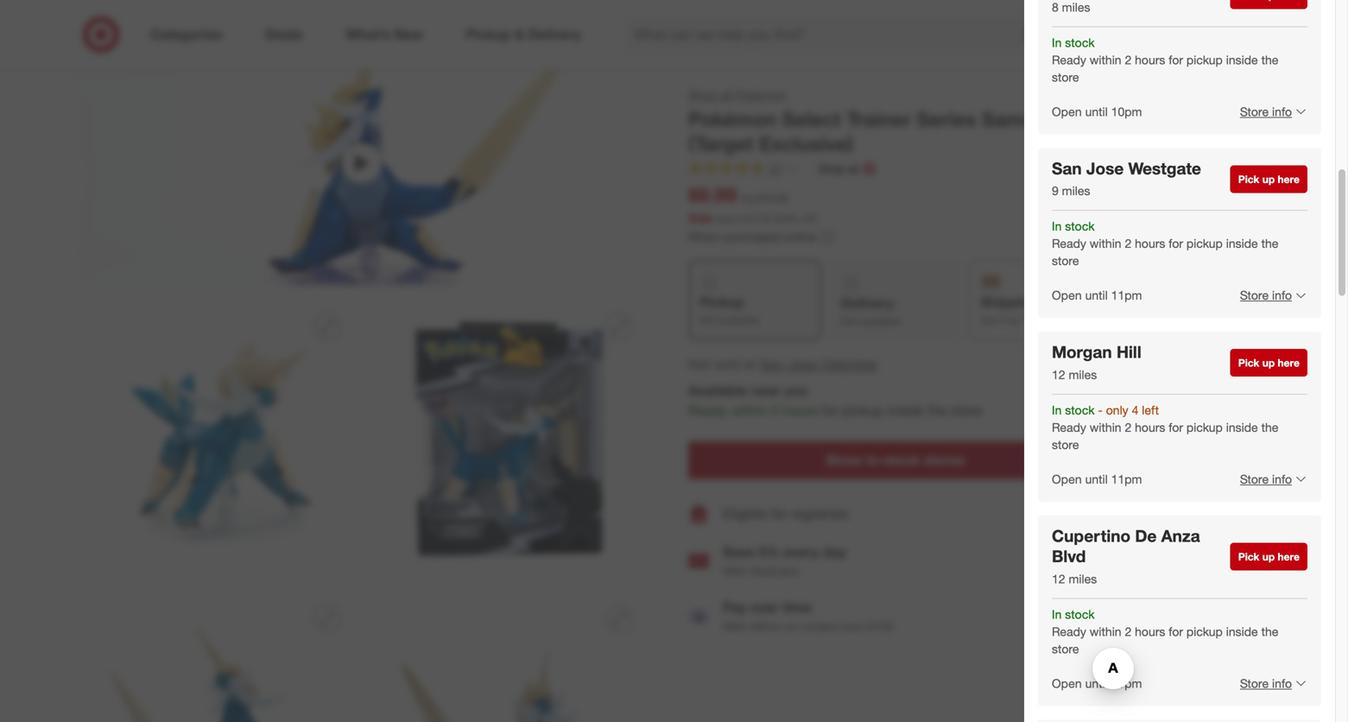Task type: locate. For each thing, give the bounding box(es) containing it.
4 open from the top
[[1052, 676, 1082, 691]]

here
[[1278, 173, 1300, 186], [1278, 356, 1300, 369], [1278, 550, 1300, 563]]

1 vertical spatial over
[[841, 619, 864, 634]]

stock for morgan
[[1065, 402, 1095, 418]]

hours down cupertino de anza blvd 12 miles
[[1135, 624, 1166, 639]]

1 vertical spatial pick up here
[[1238, 356, 1300, 369]]

1 up from the top
[[1263, 173, 1275, 186]]

1 vertical spatial in stock ready within 2 hours for pickup inside the store
[[1052, 219, 1279, 268]]

in stock ready within 2 hours for pickup inside the store down cupertino de anza blvd 12 miles
[[1052, 607, 1279, 656]]

available down delivery
[[861, 315, 901, 328]]

at right sold
[[744, 356, 756, 373]]

0 vertical spatial at
[[848, 161, 859, 176]]

1 vertical spatial jose
[[788, 356, 817, 373]]

12 down blvd
[[1052, 571, 1065, 586]]

pick up here for cupertino de anza blvd
[[1238, 550, 1300, 563]]

over left $100
[[841, 619, 864, 634]]

2 vertical spatial here
[[1278, 550, 1300, 563]]

pick
[[1238, 173, 1260, 186], [1238, 356, 1260, 369], [1238, 550, 1260, 563]]

ready down search
[[1052, 52, 1086, 67]]

4 store info button from the top
[[1229, 665, 1308, 703]]

dialog containing san jose westgate
[[1024, 0, 1348, 722]]

pickup for 4th store info dropdown button from the bottom of the dialog containing san jose westgate
[[1187, 52, 1223, 67]]

0 vertical spatial jose
[[1087, 158, 1124, 178]]

miles down morgan
[[1069, 367, 1097, 382]]

0 vertical spatial over
[[751, 599, 779, 616]]

store inside the available near you ready within 2 hours for pickup inside the store
[[951, 402, 983, 419]]

4 store info from the top
[[1240, 676, 1292, 691]]

1 store info from the top
[[1240, 104, 1292, 119]]

open
[[1052, 104, 1082, 119], [1052, 288, 1082, 303], [1052, 472, 1082, 487], [1052, 676, 1082, 691]]

0 horizontal spatial over
[[751, 599, 779, 616]]

0 vertical spatial open until 11pm
[[1052, 288, 1142, 303]]

1 vertical spatial pick
[[1238, 356, 1260, 369]]

0 vertical spatial 12
[[1052, 367, 1065, 382]]

3 until from the top
[[1085, 472, 1108, 487]]

2 vertical spatial open until 11pm
[[1052, 676, 1142, 691]]

pay over time with affirm on orders over $100
[[723, 599, 894, 634]]

2 vertical spatial up
[[1263, 550, 1275, 563]]

2 vertical spatial pick up here
[[1238, 550, 1300, 563]]

in
[[1052, 35, 1062, 50], [1052, 219, 1062, 234], [1052, 402, 1062, 418], [1052, 607, 1062, 622]]

hours down the you
[[783, 402, 818, 419]]

1 11pm from the top
[[1111, 288, 1142, 303]]

3 store info button from the top
[[1229, 460, 1308, 498]]

1 here from the top
[[1278, 173, 1300, 186]]

over
[[751, 599, 779, 616], [841, 619, 864, 634]]

registries
[[792, 505, 848, 522]]

open until 11pm
[[1052, 288, 1142, 303], [1052, 472, 1142, 487], [1052, 676, 1142, 691]]

4 info from the top
[[1272, 676, 1292, 691]]

1 horizontal spatial available
[[861, 315, 901, 328]]

all
[[720, 87, 732, 102]]

pick up here for morgan hill
[[1238, 356, 1300, 369]]

ready down 9
[[1052, 236, 1086, 251]]

1 vertical spatial up
[[1263, 356, 1275, 369]]

0 vertical spatial san
[[1052, 158, 1082, 178]]

1 vertical spatial miles
[[1069, 367, 1097, 382]]

0 vertical spatial with
[[723, 564, 747, 579]]

store info button
[[1229, 93, 1308, 131], [1229, 277, 1308, 315], [1229, 460, 1308, 498], [1229, 665, 1308, 703]]

for inside in stock - only 4 left ready within 2 hours for pickup inside the store
[[1169, 420, 1183, 435]]

pick up here button for morgan hill
[[1231, 349, 1308, 377]]

the inside the available near you ready within 2 hours for pickup inside the store
[[928, 402, 948, 419]]

1 pick up here button from the top
[[1231, 165, 1308, 193]]

open until 11pm for miles
[[1052, 472, 1142, 487]]

2 up 10pm at the right top of page
[[1125, 52, 1132, 67]]

$100
[[867, 619, 894, 634]]

stock left -
[[1065, 402, 1095, 418]]

open until 11pm for blvd
[[1052, 676, 1142, 691]]

with inside save 5% every day with redcard
[[723, 564, 747, 579]]

info for cupertino de anza blvd
[[1272, 676, 1292, 691]]

4 until from the top
[[1085, 676, 1108, 691]]

dialog
[[1024, 0, 1348, 722]]

show in-stock stores button
[[688, 441, 1103, 479]]

1 vertical spatial san
[[760, 356, 784, 373]]

3 up from the top
[[1263, 550, 1275, 563]]

hours for 4th store info dropdown button from the bottom of the dialog containing san jose westgate
[[1135, 52, 1166, 67]]

pick up here button
[[1231, 165, 1308, 193], [1231, 349, 1308, 377], [1231, 543, 1308, 571]]

san up near
[[760, 356, 784, 373]]

1 open from the top
[[1052, 104, 1082, 119]]

pick up here button for cupertino de anza blvd
[[1231, 543, 1308, 571]]

2 until from the top
[[1085, 288, 1108, 303]]

store for san jose westgate
[[1240, 288, 1269, 303]]

store info
[[1240, 104, 1292, 119], [1240, 288, 1292, 303], [1240, 472, 1292, 487], [1240, 676, 1292, 691]]

available inside pickup not available
[[719, 314, 759, 327]]

2 open until 11pm from the top
[[1052, 472, 1142, 487]]

in inside in stock - only 4 left ready within 2 hours for pickup inside the store
[[1052, 402, 1062, 418]]

at
[[848, 161, 859, 176], [744, 356, 756, 373]]

(
[[775, 212, 777, 225]]

by
[[1009, 314, 1020, 327]]

in up open until 10pm on the top of the page
[[1052, 35, 1062, 50]]

within down -
[[1090, 420, 1122, 435]]

for inside the available near you ready within 2 hours for pickup inside the store
[[822, 402, 838, 419]]

within down near
[[732, 402, 768, 419]]

2 open from the top
[[1052, 288, 1082, 303]]

in stock ready within 2 hours for pickup inside the store down westgate
[[1052, 219, 1279, 268]]

3 store from the top
[[1240, 472, 1269, 487]]

1 vertical spatial open until 11pm
[[1052, 472, 1142, 487]]

1 vertical spatial pick up here button
[[1231, 349, 1308, 377]]

show in-stock stores
[[826, 452, 965, 468]]

2 12 from the top
[[1052, 571, 1065, 586]]

add item button
[[1185, 500, 1258, 528]]

4 store from the top
[[1240, 676, 1269, 691]]

within down cupertino de anza blvd 12 miles
[[1090, 624, 1122, 639]]

1 with from the top
[[723, 564, 747, 579]]

in stock ready within 2 hours for pickup inside the store up figure
[[1052, 35, 1279, 85]]

2 11pm from the top
[[1111, 472, 1142, 487]]

search
[[1042, 28, 1083, 45]]

1 open until 11pm from the top
[[1052, 288, 1142, 303]]

2 vertical spatial in stock ready within 2 hours for pickup inside the store
[[1052, 607, 1279, 656]]

up
[[1263, 173, 1275, 186], [1263, 356, 1275, 369], [1263, 550, 1275, 563]]

in left -
[[1052, 402, 1062, 418]]

within for store info dropdown button corresponding to san jose westgate
[[1090, 236, 1122, 251]]

san up 9
[[1052, 158, 1082, 178]]

within down san jose westgate 9 miles at the top of page
[[1090, 236, 1122, 251]]

in down blvd
[[1052, 607, 1062, 622]]

2 up from the top
[[1263, 356, 1275, 369]]

2
[[1125, 52, 1132, 67], [1125, 236, 1132, 251], [772, 402, 779, 419], [1125, 420, 1132, 435], [1125, 624, 1132, 639]]

at right the only
[[848, 161, 859, 176]]

miles inside cupertino de anza blvd 12 miles
[[1069, 571, 1097, 586]]

inside inside in stock - only 4 left ready within 2 hours for pickup inside the store
[[1226, 420, 1258, 435]]

only at
[[818, 161, 859, 176]]

0 vertical spatial in stock ready within 2 hours for pickup inside the store
[[1052, 35, 1279, 85]]

store for morgan hill
[[1240, 472, 1269, 487]]

jose up the you
[[788, 356, 817, 373]]

eligible for registries
[[723, 505, 848, 522]]

2 store info button from the top
[[1229, 277, 1308, 315]]

with down save
[[723, 564, 747, 579]]

hours
[[1135, 52, 1166, 67], [1135, 236, 1166, 251], [783, 402, 818, 419], [1135, 420, 1166, 435], [1135, 624, 1166, 639]]

info
[[1272, 104, 1292, 119], [1272, 288, 1292, 303], [1272, 472, 1292, 487], [1272, 676, 1292, 691]]

up for cupertino de anza blvd
[[1263, 550, 1275, 563]]

pickup not available
[[700, 294, 759, 327]]

select
[[782, 107, 841, 131]]

ready down blvd
[[1052, 624, 1086, 639]]

stock down san jose westgate 9 miles at the top of page
[[1065, 219, 1095, 234]]

on
[[785, 619, 799, 634]]

pickup inside in stock - only 4 left ready within 2 hours for pickup inside the store
[[1187, 420, 1223, 435]]

here for morgan hill
[[1278, 356, 1300, 369]]

pick up here
[[1238, 173, 1300, 186], [1238, 356, 1300, 369], [1238, 550, 1300, 563]]

stock down blvd
[[1065, 607, 1095, 622]]

1 in stock ready within 2 hours for pickup inside the store from the top
[[1052, 35, 1279, 85]]

pokémon
[[688, 107, 777, 131]]

in down 9
[[1052, 219, 1062, 234]]

1 horizontal spatial san
[[1052, 158, 1082, 178]]

not
[[700, 314, 716, 327], [841, 315, 858, 328], [688, 356, 711, 373]]

3 open until 11pm from the top
[[1052, 676, 1142, 691]]

within inside the available near you ready within 2 hours for pickup inside the store
[[732, 402, 768, 419]]

1 vertical spatial with
[[723, 619, 747, 634]]

the inside in stock - only 4 left ready within 2 hours for pickup inside the store
[[1262, 420, 1279, 435]]

3 store info from the top
[[1240, 472, 1292, 487]]

0 vertical spatial here
[[1278, 173, 1300, 186]]

only
[[1106, 402, 1129, 418]]

1 vertical spatial 11pm
[[1111, 472, 1142, 487]]

shop
[[688, 87, 717, 102]]

delivery not available
[[841, 295, 901, 328]]

1 store from the top
[[1240, 104, 1269, 119]]

not down pickup
[[700, 314, 716, 327]]

3 info from the top
[[1272, 472, 1292, 487]]

pok&#233;mon select trainer series samurott action figure (target exclusive), 1 of 13 image
[[77, 0, 647, 27]]

2 vertical spatial pick up here button
[[1231, 543, 1308, 571]]

1 vertical spatial 12
[[1052, 571, 1065, 586]]

3 pick up here from the top
[[1238, 550, 1300, 563]]

here for san jose westgate
[[1278, 173, 1300, 186]]

not inside delivery not available
[[841, 315, 858, 328]]

jose down 'action'
[[1087, 158, 1124, 178]]

series
[[917, 107, 976, 131]]

store info for san jose westgate
[[1240, 288, 1292, 303]]

not for delivery
[[841, 315, 858, 328]]

12 down morgan
[[1052, 367, 1065, 382]]

not down delivery
[[841, 315, 858, 328]]

open until 11pm for 9
[[1052, 288, 1142, 303]]

here for cupertino de anza blvd
[[1278, 550, 1300, 563]]

1 pick up here from the top
[[1238, 173, 1300, 186]]

2 with from the top
[[723, 619, 747, 634]]

2 here from the top
[[1278, 356, 1300, 369]]

1 horizontal spatial at
[[848, 161, 859, 176]]

3 pick from the top
[[1238, 550, 1260, 563]]

0 vertical spatial miles
[[1062, 183, 1090, 198]]

eligible
[[723, 505, 767, 522]]

save 5% every day with redcard
[[723, 544, 846, 579]]

3 in from the top
[[1052, 402, 1062, 418]]

stores
[[924, 452, 965, 468]]

over up affirm at the bottom right of the page
[[751, 599, 779, 616]]

pok&#233;mon select trainer series samurott action figure (target exclusive), 3 of 13 image
[[77, 299, 355, 578]]

2 vertical spatial miles
[[1069, 571, 1097, 586]]

pickup for store info dropdown button corresponding to san jose westgate
[[1187, 236, 1223, 251]]

morgan
[[1052, 342, 1112, 362]]

pickup
[[1187, 52, 1223, 67], [1187, 236, 1223, 251], [842, 402, 884, 419], [1187, 420, 1223, 435], [1187, 624, 1223, 639]]

$19.99
[[758, 192, 789, 205]]

search button
[[1042, 16, 1083, 57]]

1 vertical spatial here
[[1278, 356, 1300, 369]]

available
[[719, 314, 759, 327], [861, 315, 901, 328]]

available down pickup
[[719, 314, 759, 327]]

until
[[1085, 104, 1108, 119], [1085, 288, 1108, 303], [1085, 472, 1108, 487], [1085, 676, 1108, 691]]

within for store info dropdown button associated with cupertino de anza blvd
[[1090, 624, 1122, 639]]

2 down near
[[772, 402, 779, 419]]

2 down cupertino de anza blvd 12 miles
[[1125, 624, 1132, 639]]

miles down blvd
[[1069, 571, 1097, 586]]

reg
[[740, 192, 755, 205]]

stock inside in stock - only 4 left ready within 2 hours for pickup inside the store
[[1065, 402, 1095, 418]]

available inside delivery not available
[[861, 315, 901, 328]]

3 here from the top
[[1278, 550, 1300, 563]]

2 info from the top
[[1272, 288, 1292, 303]]

50
[[777, 212, 789, 225]]

4 in from the top
[[1052, 607, 1062, 622]]

2 vertical spatial pick
[[1238, 550, 1260, 563]]

every
[[783, 544, 819, 561]]

27
[[770, 161, 783, 176]]

1 pick from the top
[[1238, 173, 1260, 186]]

2 pick from the top
[[1238, 356, 1260, 369]]

info for morgan hill
[[1272, 472, 1292, 487]]

1 horizontal spatial jose
[[1087, 158, 1124, 178]]

in-
[[867, 452, 884, 468]]

off
[[802, 212, 814, 225]]

2 pick up here from the top
[[1238, 356, 1300, 369]]

3 pick up here button from the top
[[1231, 543, 1308, 571]]

12 inside 'morgan hill 12 miles'
[[1052, 367, 1065, 382]]

ready down 'morgan hill 12 miles'
[[1052, 420, 1086, 435]]

not inside pickup not available
[[700, 314, 716, 327]]

within inside in stock - only 4 left ready within 2 hours for pickup inside the store
[[1090, 420, 1122, 435]]

9
[[1052, 183, 1059, 198]]

ready down available
[[688, 402, 728, 419]]

0 vertical spatial pick
[[1238, 173, 1260, 186]]

11pm
[[1111, 288, 1142, 303], [1111, 472, 1142, 487], [1111, 676, 1142, 691]]

0 vertical spatial up
[[1263, 173, 1275, 186]]

0 horizontal spatial san
[[760, 356, 784, 373]]

2 pick up here button from the top
[[1231, 349, 1308, 377]]

hours up 10pm at the right top of page
[[1135, 52, 1166, 67]]

3 in stock ready within 2 hours for pickup inside the store from the top
[[1052, 607, 1279, 656]]

info for san jose westgate
[[1272, 288, 1292, 303]]

redcard
[[750, 564, 799, 579]]

0 vertical spatial pick up here
[[1238, 173, 1300, 186]]

1 in from the top
[[1052, 35, 1062, 50]]

3 11pm from the top
[[1111, 676, 1142, 691]]

2 down only
[[1125, 420, 1132, 435]]

2 store info from the top
[[1240, 288, 1292, 303]]

hours down left
[[1135, 420, 1166, 435]]

day
[[823, 544, 846, 561]]

stock left the 'stores'
[[884, 452, 920, 468]]

12 inside cupertino de anza blvd 12 miles
[[1052, 571, 1065, 586]]

$
[[741, 212, 746, 225]]

0 horizontal spatial available
[[719, 314, 759, 327]]

time
[[783, 599, 812, 616]]

1 horizontal spatial over
[[841, 619, 864, 634]]

hours down san jose westgate 9 miles at the top of page
[[1135, 236, 1166, 251]]

within right search button
[[1090, 52, 1122, 67]]

miles right 9
[[1062, 183, 1090, 198]]

3 open from the top
[[1052, 472, 1082, 487]]

when purchased online
[[688, 229, 816, 244]]

store
[[1240, 104, 1269, 119], [1240, 288, 1269, 303], [1240, 472, 1269, 487], [1240, 676, 1269, 691]]

1 12 from the top
[[1052, 367, 1065, 382]]

open for cupertino
[[1052, 676, 1082, 691]]

0 vertical spatial 11pm
[[1111, 288, 1142, 303]]

the
[[1262, 52, 1279, 67], [1262, 236, 1279, 251], [928, 402, 948, 419], [1262, 420, 1279, 435], [1262, 624, 1279, 639]]

2 in from the top
[[1052, 219, 1062, 234]]

)
[[814, 212, 817, 225]]

ready for 4th store info dropdown button from the bottom of the dialog containing san jose westgate
[[1052, 52, 1086, 67]]

store info for morgan hill
[[1240, 472, 1292, 487]]

0 vertical spatial pick up here button
[[1231, 165, 1308, 193]]

stock for cupertino
[[1065, 607, 1095, 622]]

with down pay
[[723, 619, 747, 634]]

oakridge
[[821, 356, 878, 373]]

0 horizontal spatial at
[[744, 356, 756, 373]]

2 vertical spatial 11pm
[[1111, 676, 1142, 691]]

2 in stock ready within 2 hours for pickup inside the store from the top
[[1052, 219, 1279, 268]]

1 info from the top
[[1272, 104, 1292, 119]]

store
[[1052, 70, 1079, 85], [1052, 253, 1079, 268], [951, 402, 983, 419], [1052, 437, 1079, 452], [1052, 641, 1079, 656]]

2 store from the top
[[1240, 288, 1269, 303]]



Task type: vqa. For each thing, say whether or not it's contained in the screenshot.
THE JOSE to the right
yes



Task type: describe. For each thing, give the bounding box(es) containing it.
get
[[981, 314, 997, 327]]

de
[[1135, 526, 1157, 546]]

hill
[[1117, 342, 1142, 362]]

1 vertical spatial at
[[744, 356, 756, 373]]

pick for san jose westgate
[[1238, 173, 1260, 186]]

in stock ready within 2 hours for pickup inside the store for anza
[[1052, 607, 1279, 656]]

hours for store info dropdown button associated with cupertino de anza blvd
[[1135, 624, 1166, 639]]

blvd
[[1052, 546, 1086, 566]]

miles inside 'morgan hill 12 miles'
[[1069, 367, 1097, 382]]

shipping get it by thu, dec 21
[[981, 294, 1079, 327]]

figure
[[1142, 107, 1202, 131]]

5%
[[758, 544, 779, 561]]

show
[[826, 452, 863, 468]]

pick up here button for san jose westgate
[[1231, 165, 1308, 193]]

4
[[1132, 402, 1139, 418]]

anza
[[1161, 526, 1200, 546]]

shop all pokemon pokémon select trainer series samurott action figure (target exclusive)
[[688, 87, 1202, 156]]

westgate
[[1128, 158, 1201, 178]]

online
[[784, 229, 816, 244]]

hours inside the available near you ready within 2 hours for pickup inside the store
[[783, 402, 818, 419]]

pok&#233;mon select trainer series samurott action figure (target exclusive), 4 of 13 image
[[369, 299, 647, 578]]

$9.99
[[688, 183, 737, 207]]

thu,
[[1023, 314, 1043, 327]]

cupertino de anza blvd 12 miles
[[1052, 526, 1200, 586]]

near
[[751, 382, 781, 399]]

pay
[[723, 599, 747, 616]]

until for cupertino
[[1085, 676, 1108, 691]]

in for san
[[1052, 219, 1062, 234]]

save
[[723, 544, 755, 561]]

when
[[688, 229, 720, 244]]

pickup for store info dropdown button associated with cupertino de anza blvd
[[1187, 624, 1223, 639]]

store info button for morgan hill
[[1229, 460, 1308, 498]]

pok&#233;mon select trainer series samurott action figure (target exclusive), 6 of 13 image
[[369, 591, 647, 722]]

san jose westgate 9 miles
[[1052, 158, 1201, 198]]

store info button for cupertino de anza blvd
[[1229, 665, 1308, 703]]

san inside san jose westgate 9 miles
[[1052, 158, 1082, 178]]

ready for store info dropdown button corresponding to san jose westgate
[[1052, 236, 1086, 251]]

not for pickup
[[700, 314, 716, 327]]

san jose oakridge button
[[760, 354, 878, 374]]

(target
[[688, 132, 754, 156]]

hours for store info dropdown button corresponding to san jose westgate
[[1135, 236, 1166, 251]]

pickup
[[700, 294, 744, 311]]

store for cupertino de anza blvd
[[1240, 676, 1269, 691]]

shipping
[[981, 294, 1038, 311]]

left
[[1142, 402, 1159, 418]]

miles inside san jose westgate 9 miles
[[1062, 183, 1090, 198]]

-
[[1098, 402, 1103, 418]]

ready inside the available near you ready within 2 hours for pickup inside the store
[[688, 402, 728, 419]]

exclusive)
[[759, 132, 853, 156]]

it
[[1000, 314, 1006, 327]]

cupertino
[[1052, 526, 1131, 546]]

not sold at san jose oakridge
[[688, 356, 878, 373]]

11pm for blvd
[[1111, 676, 1142, 691]]

jose inside san jose westgate 9 miles
[[1087, 158, 1124, 178]]

pickup inside the available near you ready within 2 hours for pickup inside the store
[[842, 402, 884, 419]]

within for 4th store info dropdown button from the bottom of the dialog containing san jose westgate
[[1090, 52, 1122, 67]]

samurott
[[982, 107, 1070, 131]]

delivery
[[841, 295, 894, 312]]

up for morgan hill
[[1263, 356, 1275, 369]]

only
[[818, 161, 844, 176]]

2 inside in stock - only 4 left ready within 2 hours for pickup inside the store
[[1125, 420, 1132, 435]]

stock up open until 10pm on the top of the page
[[1065, 35, 1095, 50]]

orders
[[803, 619, 837, 634]]

pick for cupertino de anza blvd
[[1238, 550, 1260, 563]]

11pm for miles
[[1111, 472, 1142, 487]]

store inside in stock - only 4 left ready within 2 hours for pickup inside the store
[[1052, 437, 1079, 452]]

available near you ready within 2 hours for pickup inside the store
[[688, 382, 983, 419]]

store info for cupertino de anza blvd
[[1240, 676, 1292, 691]]

item
[[1231, 507, 1251, 520]]

21
[[1067, 314, 1079, 327]]

sale
[[688, 210, 713, 225]]

open for morgan
[[1052, 472, 1082, 487]]

What can we help you find? suggestions appear below search field
[[624, 16, 1054, 54]]

2 down san jose westgate 9 miles at the top of page
[[1125, 236, 1132, 251]]

11pm for 9
[[1111, 288, 1142, 303]]

action
[[1076, 107, 1136, 131]]

in stock ready within 2 hours for pickup inside the store for westgate
[[1052, 219, 1279, 268]]

until for morgan
[[1085, 472, 1108, 487]]

stock for san
[[1065, 219, 1095, 234]]

store info button for san jose westgate
[[1229, 277, 1308, 315]]

add item
[[1209, 507, 1251, 520]]

trainer
[[847, 107, 911, 131]]

open until 10pm
[[1052, 104, 1142, 119]]

inside inside the available near you ready within 2 hours for pickup inside the store
[[888, 402, 924, 419]]

until for san
[[1085, 288, 1108, 303]]

10.00
[[746, 212, 772, 225]]

with inside the pay over time with affirm on orders over $100
[[723, 619, 747, 634]]

save
[[717, 212, 738, 225]]

available
[[688, 382, 747, 399]]

%
[[789, 212, 799, 225]]

27 link
[[688, 160, 800, 180]]

morgan hill 12 miles
[[1052, 342, 1142, 382]]

hours inside in stock - only 4 left ready within 2 hours for pickup inside the store
[[1135, 420, 1166, 435]]

2 inside the available near you ready within 2 hours for pickup inside the store
[[772, 402, 779, 419]]

stock inside button
[[884, 452, 920, 468]]

you
[[785, 382, 808, 399]]

up for san jose westgate
[[1263, 173, 1275, 186]]

sold
[[714, 356, 741, 373]]

purchased
[[723, 229, 781, 244]]

ready for store info dropdown button associated with cupertino de anza blvd
[[1052, 624, 1086, 639]]

dec
[[1045, 314, 1064, 327]]

open for san
[[1052, 288, 1082, 303]]

pick up here for san jose westgate
[[1238, 173, 1300, 186]]

in stock - only 4 left ready within 2 hours for pickup inside the store
[[1052, 402, 1279, 452]]

in for morgan
[[1052, 402, 1062, 418]]

add
[[1209, 507, 1228, 520]]

in for cupertino
[[1052, 607, 1062, 622]]

affirm
[[750, 619, 782, 634]]

pok&#233;mon select trainer series samurott action figure (target exclusive), 2 of 13, play video image
[[77, 41, 647, 286]]

10pm
[[1111, 104, 1142, 119]]

pokemon
[[736, 87, 787, 102]]

ready inside in stock - only 4 left ready within 2 hours for pickup inside the store
[[1052, 420, 1086, 435]]

1 store info button from the top
[[1229, 93, 1308, 131]]

$9.99 reg $19.99 sale save $ 10.00 ( 50 % off )
[[688, 183, 817, 225]]

1 until from the top
[[1085, 104, 1108, 119]]

pick for morgan hill
[[1238, 356, 1260, 369]]

available for delivery
[[861, 315, 901, 328]]

available for pickup
[[719, 314, 759, 327]]

not left sold
[[688, 356, 711, 373]]

0 horizontal spatial jose
[[788, 356, 817, 373]]

pok&#233;mon select trainer series samurott action figure (target exclusive), 5 of 13 image
[[77, 591, 355, 722]]



